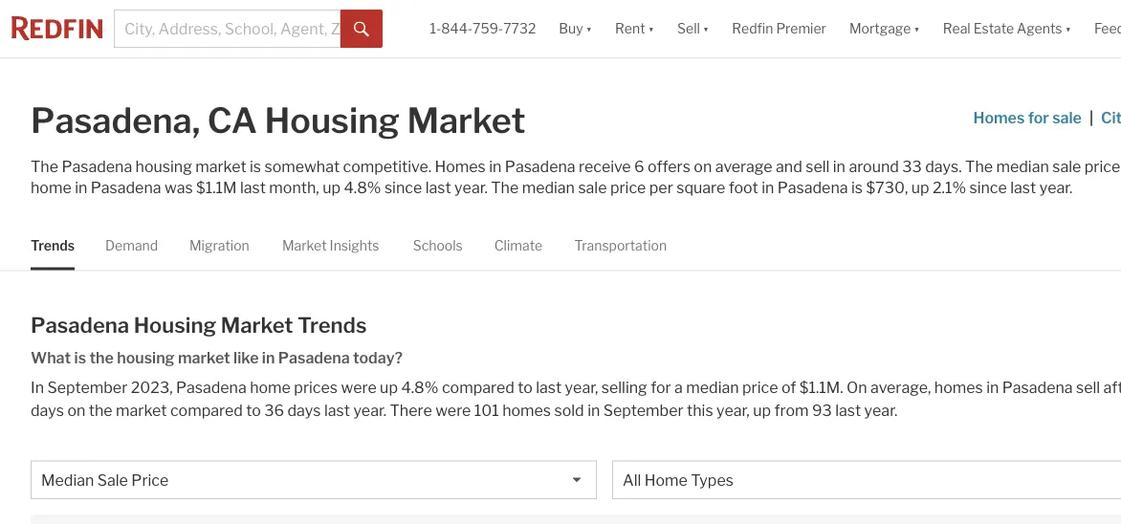 Task type: locate. For each thing, give the bounding box(es) containing it.
5 ▾ from the left
[[1065, 20, 1071, 37]]

1 ▾ from the left
[[586, 20, 592, 37]]

sale left |
[[1053, 108, 1082, 127]]

offers
[[648, 157, 691, 176]]

market
[[195, 157, 246, 176], [178, 348, 230, 367]]

0 vertical spatial is
[[250, 157, 261, 176]]

what
[[31, 348, 71, 367]]

▾ for mortgage ▾
[[914, 20, 920, 37]]

average,
[[871, 378, 931, 397]]

last
[[536, 378, 562, 397]]

in right homes
[[987, 378, 999, 397]]

0 vertical spatial housing
[[135, 157, 192, 176]]

0 horizontal spatial homes
[[435, 157, 486, 176]]

sale inside the pasadena housing market is somewhat competitive. homes in pasadena receive 6 offers on average and sell in around 33 days. the median sale price
[[1053, 157, 1081, 176]]

sell inside in september 2023, pasadena home prices were up 4.8% compared to last year, selling for a median price of $1.1m. on average, homes in pasadena sell aft
[[1076, 378, 1100, 397]]

1 horizontal spatial median
[[996, 157, 1049, 176]]

redfin
[[732, 20, 773, 37]]

homes right the competitive. at top
[[435, 157, 486, 176]]

1 horizontal spatial homes
[[973, 108, 1025, 127]]

in up climate
[[489, 157, 502, 176]]

receive
[[579, 157, 631, 176]]

mortgage ▾ button
[[849, 0, 920, 57]]

1 vertical spatial sell
[[1076, 378, 1100, 397]]

schools
[[413, 237, 463, 254]]

0 vertical spatial market
[[195, 157, 246, 176]]

▾ right agents
[[1065, 20, 1071, 37]]

market
[[407, 99, 526, 142], [282, 237, 327, 254], [221, 312, 293, 337]]

rent
[[615, 20, 645, 37]]

housing
[[135, 157, 192, 176], [117, 348, 175, 367]]

0 vertical spatial price
[[1085, 157, 1121, 176]]

3 ▾ from the left
[[703, 20, 709, 37]]

selling
[[602, 378, 647, 397]]

price
[[131, 471, 169, 490]]

compared
[[442, 378, 514, 397]]

market left "insights"
[[282, 237, 327, 254]]

1 horizontal spatial sell
[[1076, 378, 1100, 397]]

7732
[[503, 20, 536, 37]]

▾ right "sell"
[[703, 20, 709, 37]]

pasadena up the
[[31, 312, 129, 337]]

housing up what is the housing market like in pasadena today?
[[134, 312, 216, 337]]

0 horizontal spatial trends
[[31, 237, 75, 254]]

housing inside the pasadena housing market is somewhat competitive. homes in pasadena receive 6 offers on average and sell in around 33 days. the median sale price
[[135, 157, 192, 176]]

6
[[634, 157, 644, 176]]

1 horizontal spatial housing
[[265, 99, 400, 142]]

pasadena
[[62, 157, 132, 176], [505, 157, 576, 176], [31, 312, 129, 337], [278, 348, 350, 367], [176, 378, 247, 397], [1002, 378, 1073, 397]]

the right days.
[[965, 157, 993, 176]]

median right "a"
[[686, 378, 739, 397]]

for left "a"
[[651, 378, 671, 397]]

0 vertical spatial trends
[[31, 237, 75, 254]]

climate link
[[494, 221, 542, 270]]

is left the
[[74, 348, 86, 367]]

like
[[234, 348, 259, 367]]

up
[[380, 378, 398, 397]]

for left |
[[1028, 108, 1049, 127]]

in
[[489, 157, 502, 176], [833, 157, 846, 176], [262, 348, 275, 367], [987, 378, 999, 397]]

▾ right the rent
[[648, 20, 654, 37]]

market up the competitive. at top
[[407, 99, 526, 142]]

estate
[[974, 20, 1014, 37]]

0 horizontal spatial median
[[686, 378, 739, 397]]

is left somewhat
[[250, 157, 261, 176]]

rent ▾ button
[[604, 0, 666, 57]]

0 vertical spatial housing
[[265, 99, 400, 142]]

transportation
[[574, 237, 667, 254]]

▾ for sell ▾
[[703, 20, 709, 37]]

demand link
[[105, 221, 158, 270]]

median
[[996, 157, 1049, 176], [686, 378, 739, 397]]

2 sale from the top
[[1053, 157, 1081, 176]]

33
[[902, 157, 922, 176]]

the up trends link
[[31, 157, 58, 176]]

844-
[[441, 20, 473, 37]]

mortgage ▾ button
[[838, 0, 932, 57]]

homes down estate
[[973, 108, 1025, 127]]

pasadena down what is the housing market like in pasadena today?
[[176, 378, 247, 397]]

1 vertical spatial price
[[742, 378, 778, 397]]

sale down homes for sale | cit
[[1053, 157, 1081, 176]]

is
[[250, 157, 261, 176], [74, 348, 86, 367]]

price down cit "link"
[[1085, 157, 1121, 176]]

feed
[[1094, 20, 1121, 37]]

housing
[[265, 99, 400, 142], [134, 312, 216, 337]]

demand
[[105, 237, 158, 254]]

rent ▾
[[615, 20, 654, 37]]

sell right and
[[806, 157, 830, 176]]

0 horizontal spatial for
[[651, 378, 671, 397]]

trends link
[[31, 221, 75, 270]]

▾ for rent ▾
[[648, 20, 654, 37]]

sell left aft
[[1076, 378, 1100, 397]]

premier
[[776, 20, 827, 37]]

home
[[645, 471, 688, 490]]

1 vertical spatial trends
[[298, 312, 367, 337]]

1 vertical spatial housing
[[117, 348, 175, 367]]

4 ▾ from the left
[[914, 20, 920, 37]]

0 horizontal spatial sell
[[806, 157, 830, 176]]

sell
[[677, 20, 700, 37]]

1 vertical spatial market
[[282, 237, 327, 254]]

▾ right the mortgage
[[914, 20, 920, 37]]

1 vertical spatial homes
[[435, 157, 486, 176]]

sale
[[1053, 108, 1082, 127], [1053, 157, 1081, 176]]

redfin premier
[[732, 20, 827, 37]]

migration link
[[189, 221, 249, 270]]

around
[[849, 157, 899, 176]]

buy ▾ button
[[548, 0, 604, 57]]

homes inside the pasadena housing market is somewhat competitive. homes in pasadena receive 6 offers on average and sell in around 33 days. the median sale price
[[435, 157, 486, 176]]

1 vertical spatial sale
[[1053, 157, 1081, 176]]

in left around
[[833, 157, 846, 176]]

the
[[31, 157, 58, 176], [965, 157, 993, 176]]

buy ▾ button
[[559, 0, 592, 57]]

median inside the pasadena housing market is somewhat competitive. homes in pasadena receive 6 offers on average and sell in around 33 days. the median sale price
[[996, 157, 1049, 176]]

0 horizontal spatial is
[[74, 348, 86, 367]]

▾ for buy ▾
[[586, 20, 592, 37]]

1 vertical spatial housing
[[134, 312, 216, 337]]

price left of
[[742, 378, 778, 397]]

september
[[47, 378, 127, 397]]

0 vertical spatial sell
[[806, 157, 830, 176]]

trends up the today?
[[298, 312, 367, 337]]

City, Address, School, Agent, ZIP search field
[[114, 10, 341, 48]]

▾
[[586, 20, 592, 37], [648, 20, 654, 37], [703, 20, 709, 37], [914, 20, 920, 37], [1065, 20, 1071, 37]]

aft
[[1104, 378, 1121, 397]]

1 vertical spatial for
[[651, 378, 671, 397]]

price
[[1085, 157, 1121, 176], [742, 378, 778, 397]]

1 horizontal spatial price
[[1085, 157, 1121, 176]]

pasadena left receive
[[505, 157, 576, 176]]

trends left demand
[[31, 237, 75, 254]]

1 horizontal spatial for
[[1028, 108, 1049, 127]]

real
[[943, 20, 971, 37]]

in september 2023, pasadena home prices were up 4.8% compared to last year, selling for a median price of $1.1m. on average, homes in pasadena sell aft
[[31, 378, 1121, 420]]

on
[[694, 157, 712, 176]]

days.
[[925, 157, 962, 176]]

1 horizontal spatial is
[[250, 157, 261, 176]]

for
[[1028, 108, 1049, 127], [651, 378, 671, 397]]

0 vertical spatial for
[[1028, 108, 1049, 127]]

1 horizontal spatial the
[[965, 157, 993, 176]]

0 horizontal spatial the
[[31, 157, 58, 176]]

2 the from the left
[[965, 157, 993, 176]]

price inside the pasadena housing market is somewhat competitive. homes in pasadena receive 6 offers on average and sell in around 33 days. the median sale price
[[1085, 157, 1121, 176]]

median down homes for sale link on the right of page
[[996, 157, 1049, 176]]

0 vertical spatial homes
[[973, 108, 1025, 127]]

market down ca at the left top
[[195, 157, 246, 176]]

cit link
[[1101, 106, 1121, 129]]

0 vertical spatial sale
[[1053, 108, 1082, 127]]

2 ▾ from the left
[[648, 20, 654, 37]]

pasadena down pasadena,
[[62, 157, 132, 176]]

housing up somewhat
[[265, 99, 400, 142]]

housing down pasadena,
[[135, 157, 192, 176]]

sell
[[806, 157, 830, 176], [1076, 378, 1100, 397]]

trends
[[31, 237, 75, 254], [298, 312, 367, 337]]

housing up 2023,
[[117, 348, 175, 367]]

market up like
[[221, 312, 293, 337]]

0 vertical spatial market
[[407, 99, 526, 142]]

1 vertical spatial median
[[686, 378, 739, 397]]

▾ right buy
[[586, 20, 592, 37]]

price inside in september 2023, pasadena home prices were up 4.8% compared to last year, selling for a median price of $1.1m. on average, homes in pasadena sell aft
[[742, 378, 778, 397]]

0 vertical spatial median
[[996, 157, 1049, 176]]

0 horizontal spatial price
[[742, 378, 778, 397]]

were
[[341, 378, 377, 397]]

1 vertical spatial is
[[74, 348, 86, 367]]

pasadena, ca housing market
[[31, 99, 526, 142]]

is inside the pasadena housing market is somewhat competitive. homes in pasadena receive 6 offers on average and sell in around 33 days. the median sale price
[[250, 157, 261, 176]]

market down "pasadena housing market trends"
[[178, 348, 230, 367]]



Task type: vqa. For each thing, say whether or not it's contained in the screenshot.
Show
no



Task type: describe. For each thing, give the bounding box(es) containing it.
1-844-759-7732 link
[[430, 20, 536, 37]]

homes
[[935, 378, 983, 397]]

migration
[[189, 237, 249, 254]]

1 horizontal spatial trends
[[298, 312, 367, 337]]

sell ▾ button
[[677, 0, 709, 57]]

median inside in september 2023, pasadena home prices were up 4.8% compared to last year, selling for a median price of $1.1m. on average, homes in pasadena sell aft
[[686, 378, 739, 397]]

competitive.
[[343, 157, 432, 176]]

4.8%
[[401, 378, 439, 397]]

cit
[[1101, 108, 1121, 127]]

climate
[[494, 237, 542, 254]]

pasadena left aft
[[1002, 378, 1073, 397]]

pasadena up prices
[[278, 348, 350, 367]]

and
[[776, 157, 802, 176]]

2 vertical spatial market
[[221, 312, 293, 337]]

real estate agents ▾
[[943, 20, 1071, 37]]

2023,
[[131, 378, 173, 397]]

year,
[[565, 378, 598, 397]]

buy
[[559, 20, 583, 37]]

a
[[675, 378, 683, 397]]

homes for sale link
[[945, 106, 1082, 148]]

home
[[250, 378, 291, 397]]

median
[[41, 471, 94, 490]]

1 the from the left
[[31, 157, 58, 176]]

market insights
[[282, 237, 379, 254]]

homes for sale | cit
[[973, 108, 1121, 127]]

in
[[31, 378, 44, 397]]

rent ▾ button
[[615, 0, 654, 57]]

prices
[[294, 378, 338, 397]]

real estate agents ▾ button
[[932, 0, 1083, 57]]

the pasadena housing market is somewhat competitive. homes in pasadena receive 6 offers on average and sell in around 33 days. the median sale price 
[[31, 157, 1121, 197]]

sell ▾
[[677, 20, 709, 37]]

sell ▾ button
[[666, 0, 721, 57]]

real estate agents ▾ link
[[943, 0, 1071, 57]]

somewhat
[[265, 157, 340, 176]]

pasadena housing market trends
[[31, 312, 367, 337]]

mortgage ▾
[[849, 20, 920, 37]]

ca
[[207, 99, 257, 142]]

redfin premier button
[[721, 0, 838, 57]]

buy ▾
[[559, 20, 592, 37]]

to
[[518, 378, 533, 397]]

1-844-759-7732
[[430, 20, 536, 37]]

schools link
[[413, 221, 463, 270]]

market inside the pasadena housing market is somewhat competitive. homes in pasadena receive 6 offers on average and sell in around 33 days. the median sale price
[[195, 157, 246, 176]]

1-
[[430, 20, 441, 37]]

in inside in september 2023, pasadena home prices were up 4.8% compared to last year, selling for a median price of $1.1m. on average, homes in pasadena sell aft
[[987, 378, 999, 397]]

average
[[715, 157, 773, 176]]

types
[[691, 471, 734, 490]]

median sale price
[[41, 471, 169, 490]]

all
[[623, 471, 641, 490]]

the
[[89, 348, 114, 367]]

$1.1m.
[[800, 378, 843, 397]]

all home types
[[623, 471, 734, 490]]

on
[[847, 378, 867, 397]]

today?
[[353, 348, 403, 367]]

1 vertical spatial market
[[178, 348, 230, 367]]

sale
[[97, 471, 128, 490]]

feed button
[[1083, 0, 1121, 57]]

insights
[[330, 237, 379, 254]]

transportation link
[[574, 221, 667, 270]]

mortgage
[[849, 20, 911, 37]]

of
[[782, 378, 796, 397]]

pasadena,
[[31, 99, 200, 142]]

agents
[[1017, 20, 1062, 37]]

what is the housing market like in pasadena today?
[[31, 348, 403, 367]]

1 sale from the top
[[1053, 108, 1082, 127]]

0 horizontal spatial housing
[[134, 312, 216, 337]]

sell inside the pasadena housing market is somewhat competitive. homes in pasadena receive 6 offers on average and sell in around 33 days. the median sale price
[[806, 157, 830, 176]]

|
[[1090, 108, 1094, 127]]

in right like
[[262, 348, 275, 367]]

submit search image
[[354, 22, 369, 37]]

market insights link
[[282, 221, 379, 270]]

759-
[[473, 20, 503, 37]]

for inside in september 2023, pasadena home prices were up 4.8% compared to last year, selling for a median price of $1.1m. on average, homes in pasadena sell aft
[[651, 378, 671, 397]]



